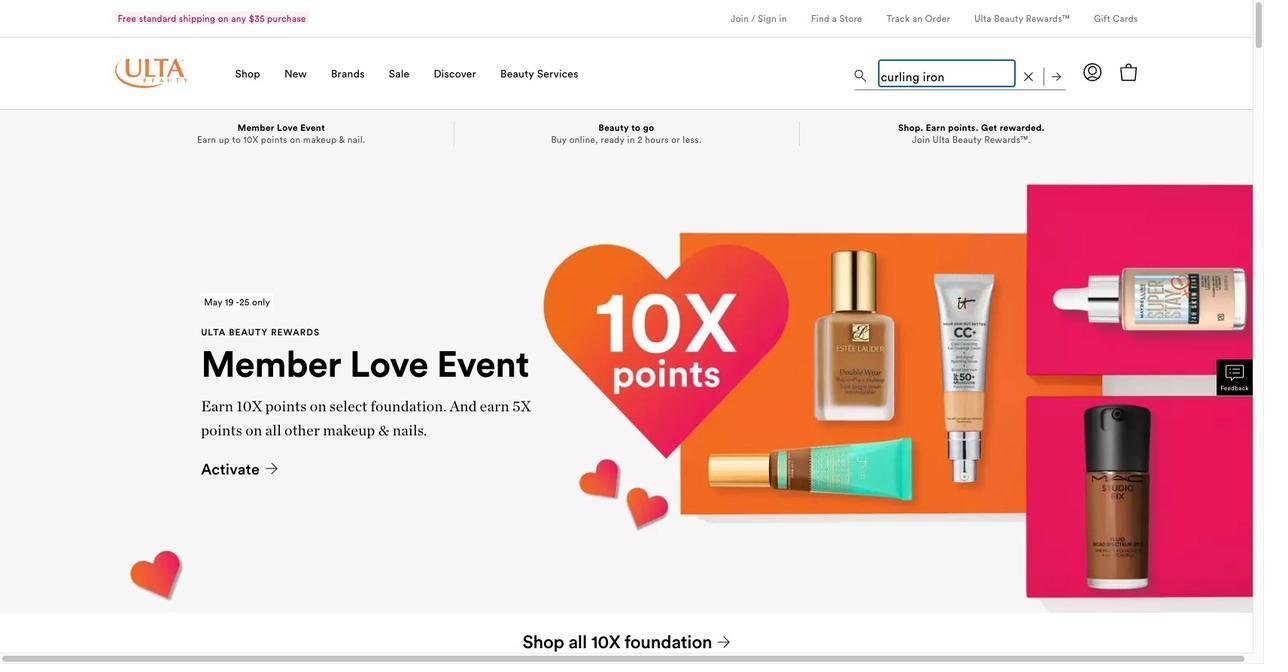 Task type: vqa. For each thing, say whether or not it's contained in the screenshot.
Clear Search icon
yes



Task type: describe. For each thing, give the bounding box(es) containing it.
log in to your ulta account image
[[1084, 63, 1103, 81]]

Search products and more search field
[[880, 60, 1016, 87]]



Task type: locate. For each thing, give the bounding box(es) containing it.
None search field
[[856, 57, 1066, 93]]

clear search image
[[1025, 72, 1034, 81]]

0 items in bag image
[[1121, 63, 1139, 81]]

submit image
[[1053, 72, 1062, 81]]



